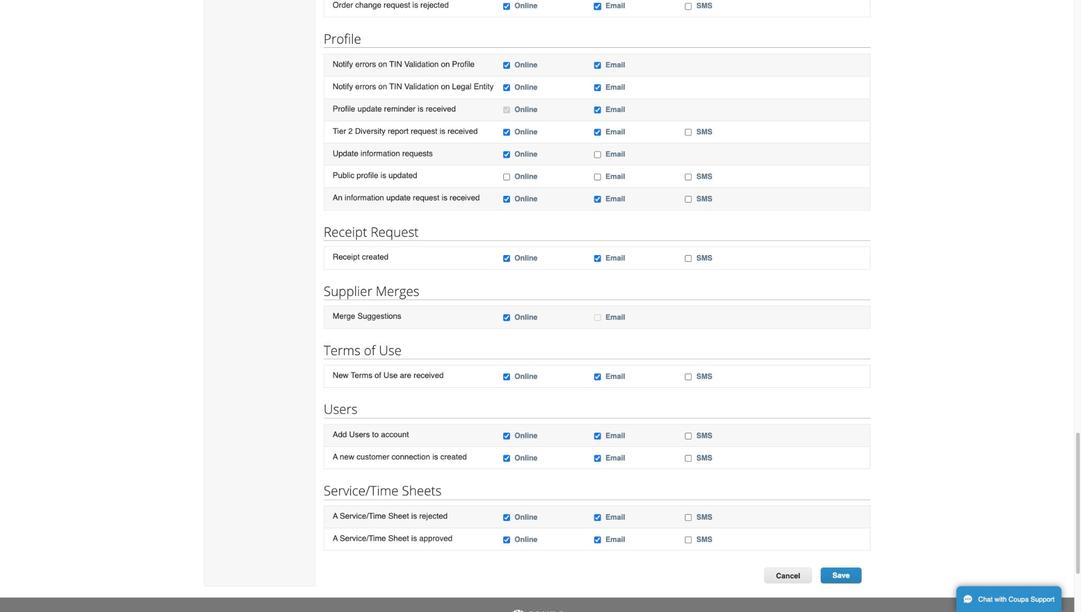 Task type: vqa. For each thing, say whether or not it's contained in the screenshot.
Coupa Supplier Portal image
yes



Task type: locate. For each thing, give the bounding box(es) containing it.
None checkbox
[[504, 3, 511, 10], [595, 3, 602, 10], [595, 62, 602, 69], [595, 129, 602, 136], [686, 129, 693, 136], [504, 174, 511, 181], [504, 196, 511, 203], [686, 196, 693, 203], [595, 255, 602, 263], [686, 255, 693, 263], [595, 314, 602, 322], [595, 455, 602, 463], [504, 514, 511, 522], [595, 514, 602, 522], [686, 514, 693, 522], [504, 537, 511, 544], [595, 537, 602, 544], [686, 537, 693, 544], [504, 3, 511, 10], [595, 3, 602, 10], [595, 62, 602, 69], [595, 129, 602, 136], [686, 129, 693, 136], [504, 174, 511, 181], [504, 196, 511, 203], [686, 196, 693, 203], [595, 255, 602, 263], [686, 255, 693, 263], [595, 314, 602, 322], [595, 455, 602, 463], [504, 514, 511, 522], [595, 514, 602, 522], [686, 514, 693, 522], [504, 537, 511, 544], [595, 537, 602, 544], [686, 537, 693, 544]]

None checkbox
[[686, 3, 693, 10], [504, 62, 511, 69], [504, 84, 511, 92], [595, 84, 602, 92], [504, 107, 511, 114], [595, 107, 602, 114], [504, 129, 511, 136], [504, 151, 511, 159], [595, 151, 602, 159], [595, 174, 602, 181], [686, 174, 693, 181], [595, 196, 602, 203], [504, 255, 511, 263], [504, 314, 511, 322], [504, 374, 511, 381], [595, 374, 602, 381], [686, 374, 693, 381], [504, 433, 511, 440], [595, 433, 602, 440], [686, 433, 693, 440], [504, 455, 511, 463], [686, 455, 693, 463], [686, 3, 693, 10], [504, 62, 511, 69], [504, 84, 511, 92], [595, 84, 602, 92], [504, 107, 511, 114], [595, 107, 602, 114], [504, 129, 511, 136], [504, 151, 511, 159], [595, 151, 602, 159], [595, 174, 602, 181], [686, 174, 693, 181], [595, 196, 602, 203], [504, 255, 511, 263], [504, 314, 511, 322], [504, 374, 511, 381], [595, 374, 602, 381], [686, 374, 693, 381], [504, 433, 511, 440], [595, 433, 602, 440], [686, 433, 693, 440], [504, 455, 511, 463], [686, 455, 693, 463]]



Task type: describe. For each thing, give the bounding box(es) containing it.
coupa supplier portal image
[[509, 609, 566, 612]]



